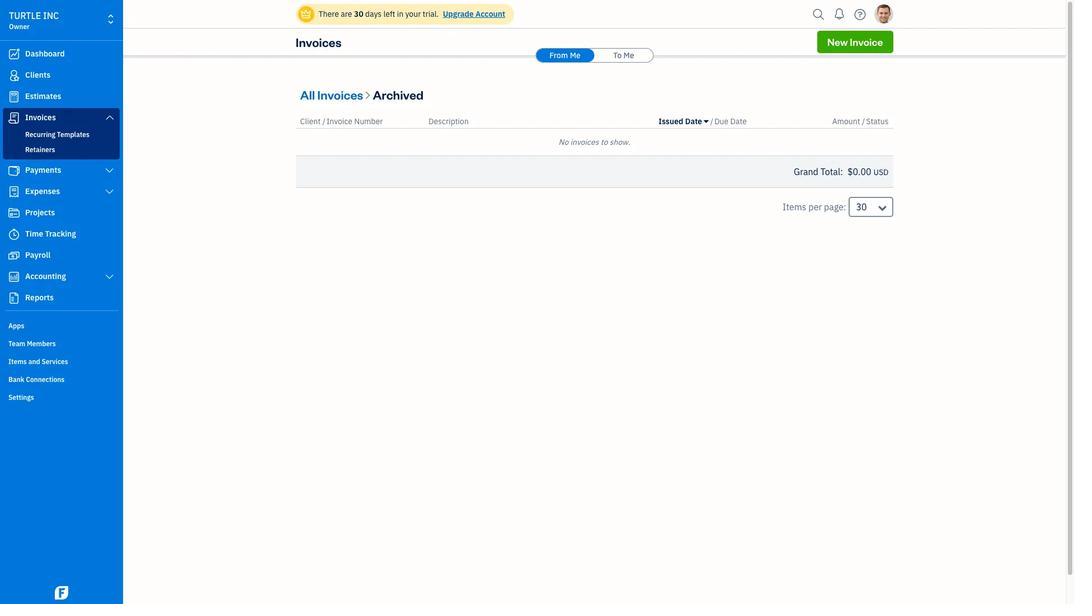 Task type: vqa. For each thing, say whether or not it's contained in the screenshot.
automatically
no



Task type: locate. For each thing, give the bounding box(es) containing it.
0 vertical spatial items
[[783, 201, 807, 213]]

2 / from the left
[[711, 116, 714, 126]]

payments
[[25, 165, 61, 175]]

me
[[570, 50, 581, 60], [624, 50, 634, 60]]

to me
[[613, 50, 634, 60]]

accounting
[[25, 271, 66, 281]]

money image
[[7, 250, 21, 261]]

due
[[715, 116, 729, 126]]

chevron large down image up chevron large down image at the left top
[[104, 166, 115, 175]]

chevron large down image inside payments link
[[104, 166, 115, 175]]

1 vertical spatial invoices
[[317, 86, 363, 102]]

/ left status
[[862, 116, 865, 126]]

items left 'and'
[[8, 358, 27, 366]]

date
[[685, 116, 702, 126], [731, 116, 747, 126]]

chart image
[[7, 271, 21, 283]]

0 horizontal spatial 30
[[354, 9, 363, 19]]

expense image
[[7, 186, 21, 198]]

0 horizontal spatial items
[[8, 358, 27, 366]]

estimate image
[[7, 91, 21, 102]]

/
[[323, 116, 326, 126], [711, 116, 714, 126], [862, 116, 865, 126]]

dashboard
[[25, 49, 65, 59]]

go to help image
[[851, 6, 869, 23]]

invoices up "client / invoice number"
[[317, 86, 363, 102]]

issued date link
[[659, 116, 711, 126]]

chevron large down image up recurring templates link
[[104, 113, 115, 122]]

chevron large down image for payments
[[104, 166, 115, 175]]

grand total : $0.00 usd
[[794, 166, 889, 177]]

invoices
[[296, 34, 342, 50], [317, 86, 363, 102], [25, 112, 56, 123]]

3 / from the left
[[862, 116, 865, 126]]

1 vertical spatial items
[[8, 358, 27, 366]]

status link
[[866, 116, 889, 126]]

trial.
[[423, 9, 439, 19]]

clients
[[25, 70, 50, 80]]

1 me from the left
[[570, 50, 581, 60]]

grand
[[794, 166, 819, 177]]

turtle
[[9, 10, 41, 21]]

services
[[42, 358, 68, 366]]

client
[[300, 116, 321, 126]]

me right from
[[570, 50, 581, 60]]

all
[[300, 86, 315, 102]]

search image
[[810, 6, 828, 23]]

2 vertical spatial invoices
[[25, 112, 56, 123]]

total
[[821, 166, 841, 177]]

bank connections
[[8, 375, 65, 384]]

crown image
[[300, 8, 312, 20]]

date right due in the top of the page
[[731, 116, 747, 126]]

/ for amount
[[862, 116, 865, 126]]

usd
[[874, 167, 889, 177]]

chevron large down image inside invoices link
[[104, 113, 115, 122]]

team members
[[8, 340, 56, 348]]

owner
[[9, 22, 30, 31]]

1 date from the left
[[685, 116, 702, 126]]

1 vertical spatial invoice
[[327, 116, 353, 126]]

items left per in the right of the page
[[783, 201, 807, 213]]

report image
[[7, 293, 21, 304]]

invoice
[[850, 35, 883, 48], [327, 116, 353, 126]]

30 right are
[[354, 9, 363, 19]]

1 vertical spatial chevron large down image
[[104, 166, 115, 175]]

account
[[476, 9, 505, 19]]

invoices up recurring
[[25, 112, 56, 123]]

items per page:
[[783, 201, 847, 213]]

payroll link
[[3, 246, 120, 266]]

items for items and services
[[8, 358, 27, 366]]

description link
[[429, 116, 469, 126]]

no invoices to show.
[[559, 137, 630, 147]]

expenses link
[[3, 182, 120, 202]]

amount / status
[[833, 116, 889, 126]]

0 horizontal spatial date
[[685, 116, 702, 126]]

notifications image
[[831, 3, 849, 25]]

invoices down there at the left
[[296, 34, 342, 50]]

1 vertical spatial 30
[[856, 201, 867, 213]]

new invoice
[[828, 35, 883, 48]]

30 right page: at the right top of page
[[856, 201, 867, 213]]

templates
[[57, 130, 89, 139]]

1 horizontal spatial /
[[711, 116, 714, 126]]

chevron large down image for accounting
[[104, 273, 115, 281]]

1 / from the left
[[323, 116, 326, 126]]

apps link
[[3, 317, 120, 334]]

/ right caretdown 'icon'
[[711, 116, 714, 126]]

chevron large down image inside accounting link
[[104, 273, 115, 281]]

all invoices link
[[300, 86, 366, 102]]

2 date from the left
[[731, 116, 747, 126]]

3 chevron large down image from the top
[[104, 273, 115, 281]]

bank
[[8, 375, 24, 384]]

0 horizontal spatial invoice
[[327, 116, 353, 126]]

archived
[[373, 86, 424, 102]]

date left caretdown 'icon'
[[685, 116, 702, 126]]

0 horizontal spatial /
[[323, 116, 326, 126]]

1 horizontal spatial items
[[783, 201, 807, 213]]

2 vertical spatial chevron large down image
[[104, 273, 115, 281]]

1 horizontal spatial me
[[624, 50, 634, 60]]

/ for client
[[323, 116, 326, 126]]

invoice down "go to help" icon
[[850, 35, 883, 48]]

1 horizontal spatial 30
[[856, 201, 867, 213]]

freshbooks image
[[53, 586, 71, 600]]

due date link
[[715, 116, 747, 126]]

there
[[319, 9, 339, 19]]

date for issued date
[[685, 116, 702, 126]]

30
[[354, 9, 363, 19], [856, 201, 867, 213]]

1 chevron large down image from the top
[[104, 113, 115, 122]]

upgrade
[[443, 9, 474, 19]]

/ right client in the top of the page
[[323, 116, 326, 126]]

apps
[[8, 322, 24, 330]]

new
[[828, 35, 848, 48]]

2 horizontal spatial /
[[862, 116, 865, 126]]

date for due date
[[731, 116, 747, 126]]

1 horizontal spatial date
[[731, 116, 747, 126]]

to me link
[[595, 49, 653, 62]]

0 vertical spatial chevron large down image
[[104, 113, 115, 122]]

team members link
[[3, 335, 120, 352]]

to
[[601, 137, 608, 147]]

reports link
[[3, 288, 120, 308]]

items
[[783, 201, 807, 213], [8, 358, 27, 366]]

due date
[[715, 116, 747, 126]]

amount
[[833, 116, 860, 126]]

time tracking link
[[3, 224, 120, 245]]

invoices inside main element
[[25, 112, 56, 123]]

reports
[[25, 293, 54, 303]]

items and services
[[8, 358, 68, 366]]

invoices link
[[3, 108, 120, 128]]

issued
[[659, 116, 684, 126]]

upgrade account link
[[441, 9, 505, 19]]

0 horizontal spatial me
[[570, 50, 581, 60]]

invoices
[[571, 137, 599, 147]]

clients link
[[3, 65, 120, 86]]

items inside main element
[[8, 358, 27, 366]]

items for items per page:
[[783, 201, 807, 213]]

chevron large down image
[[104, 113, 115, 122], [104, 166, 115, 175], [104, 273, 115, 281]]

chevron large down image down payroll link at the left
[[104, 273, 115, 281]]

0 vertical spatial 30
[[354, 9, 363, 19]]

bank connections link
[[3, 371, 120, 388]]

inc
[[43, 10, 59, 21]]

0 vertical spatial invoice
[[850, 35, 883, 48]]

expenses
[[25, 186, 60, 196]]

2 me from the left
[[624, 50, 634, 60]]

invoice down all invoices link
[[327, 116, 353, 126]]

2 chevron large down image from the top
[[104, 166, 115, 175]]

$0.00
[[848, 166, 872, 177]]

me right "to"
[[624, 50, 634, 60]]

retainers link
[[5, 143, 118, 157]]



Task type: describe. For each thing, give the bounding box(es) containing it.
main element
[[0, 0, 151, 604]]

members
[[27, 340, 56, 348]]

payment image
[[7, 165, 21, 176]]

per
[[809, 201, 822, 213]]

no
[[559, 137, 569, 147]]

:
[[841, 166, 843, 177]]

description
[[429, 116, 469, 126]]

1 horizontal spatial invoice
[[850, 35, 883, 48]]

time tracking
[[25, 229, 76, 239]]

caretdown image
[[704, 117, 709, 126]]

number
[[354, 116, 383, 126]]

payroll
[[25, 250, 51, 260]]

tracking
[[45, 229, 76, 239]]

retainers
[[25, 145, 55, 154]]

recurring templates
[[25, 130, 89, 139]]

time
[[25, 229, 43, 239]]

invoice image
[[7, 112, 21, 124]]

your
[[405, 9, 421, 19]]

status
[[866, 116, 889, 126]]

items and services link
[[3, 353, 120, 370]]

in
[[397, 9, 404, 19]]

left
[[384, 9, 395, 19]]

Items per page: field
[[849, 197, 893, 217]]

accounting link
[[3, 267, 120, 287]]

me for from me
[[570, 50, 581, 60]]

and
[[28, 358, 40, 366]]

show.
[[610, 137, 630, 147]]

issued date
[[659, 116, 702, 126]]

new invoice link
[[818, 31, 893, 53]]

page:
[[824, 201, 847, 213]]

client link
[[300, 116, 323, 126]]

from me
[[550, 50, 581, 60]]

recurring templates link
[[5, 128, 118, 142]]

settings
[[8, 393, 34, 402]]

connections
[[26, 375, 65, 384]]

to
[[613, 50, 622, 60]]

projects link
[[3, 203, 120, 223]]

team
[[8, 340, 25, 348]]

estimates
[[25, 91, 61, 101]]

me for to me
[[624, 50, 634, 60]]

there are 30 days left in your trial. upgrade account
[[319, 9, 505, 19]]

client image
[[7, 70, 21, 81]]

turtle inc owner
[[9, 10, 59, 31]]

project image
[[7, 208, 21, 219]]

dashboard image
[[7, 49, 21, 60]]

from me link
[[536, 49, 594, 62]]

all invoices
[[300, 86, 363, 102]]

days
[[365, 9, 382, 19]]

payments link
[[3, 161, 120, 181]]

chevron large down image for invoices
[[104, 113, 115, 122]]

estimates link
[[3, 87, 120, 107]]

settings link
[[3, 389, 120, 406]]

amount link
[[833, 116, 862, 126]]

dashboard link
[[3, 44, 120, 64]]

0 vertical spatial invoices
[[296, 34, 342, 50]]

timer image
[[7, 229, 21, 240]]

invoice number link
[[327, 116, 383, 126]]

client / invoice number
[[300, 116, 383, 126]]

chevron large down image
[[104, 187, 115, 196]]

recurring
[[25, 130, 55, 139]]

30 inside the items per page: field
[[856, 201, 867, 213]]

projects
[[25, 208, 55, 218]]

are
[[341, 9, 352, 19]]



